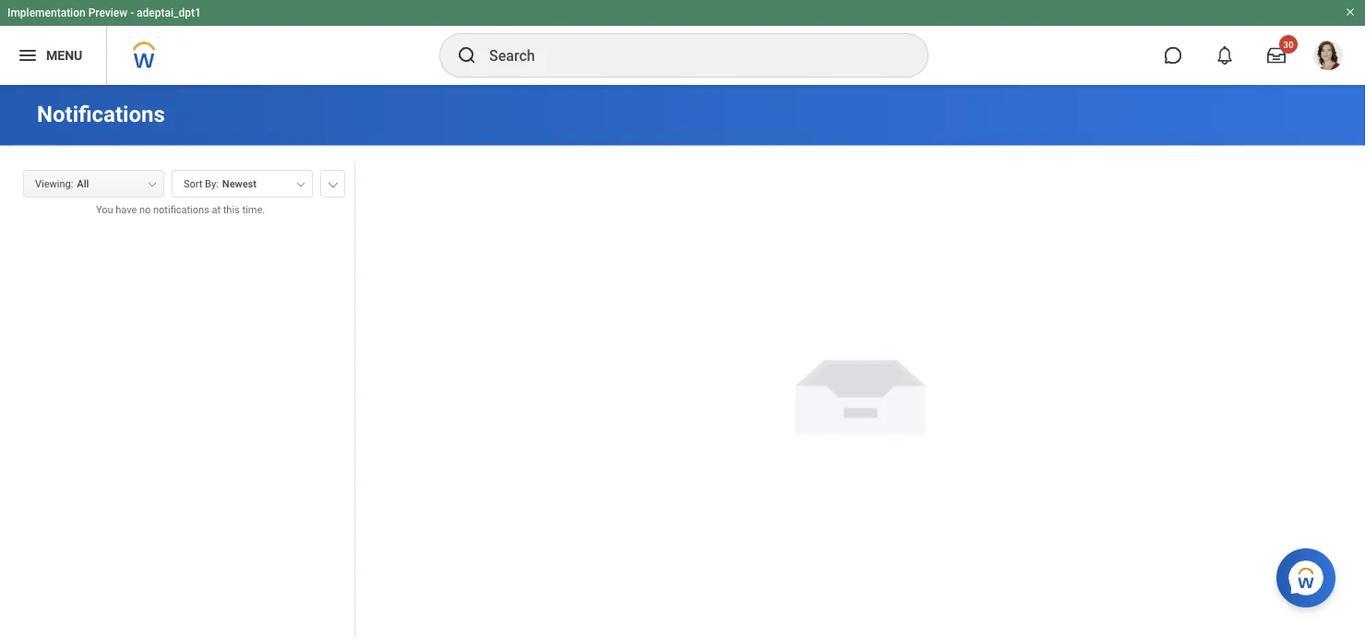 Task type: vqa. For each thing, say whether or not it's contained in the screenshot.
Export to Excel image to the bottom
no



Task type: locate. For each thing, give the bounding box(es) containing it.
notifications
[[153, 204, 209, 216]]

close environment banner image
[[1345, 6, 1356, 18]]

sort by: newest
[[184, 178, 257, 190]]

justify image
[[17, 44, 39, 66]]

30 button
[[1257, 35, 1298, 76]]

adeptai_dpt1
[[137, 6, 201, 19]]

preview
[[88, 6, 128, 19]]

-
[[130, 6, 134, 19]]

you
[[96, 204, 113, 216]]

newest
[[222, 178, 257, 190]]

tab panel containing viewing:
[[0, 162, 355, 637]]

menu
[[46, 48, 82, 63]]

implementation
[[7, 6, 86, 19]]

viewing: all
[[35, 178, 89, 190]]

tab panel
[[0, 162, 355, 637]]

all
[[77, 178, 89, 190]]

sort
[[184, 178, 203, 190]]

30
[[1284, 39, 1294, 50]]

Search Workday  search field
[[489, 35, 890, 76]]



Task type: describe. For each thing, give the bounding box(es) containing it.
inbox large image
[[1268, 46, 1286, 65]]

search image
[[456, 44, 478, 66]]

have
[[116, 204, 137, 216]]

at
[[212, 204, 221, 216]]

menu button
[[0, 26, 106, 85]]

menu banner
[[0, 0, 1366, 85]]

profile logan mcneil image
[[1314, 41, 1344, 74]]

implementation preview -   adeptai_dpt1
[[7, 6, 201, 19]]

viewing:
[[35, 178, 73, 190]]

time.
[[242, 204, 265, 216]]

no
[[139, 204, 151, 216]]

notifications
[[37, 101, 165, 127]]

by:
[[205, 178, 219, 190]]

you have no notifications at this time.
[[96, 204, 265, 216]]

inbox items list box
[[0, 231, 355, 637]]

reading pane region
[[356, 146, 1366, 637]]

notifications main content
[[0, 85, 1366, 637]]

more image
[[328, 178, 339, 187]]

notifications large image
[[1216, 46, 1235, 65]]

tab panel inside notifications main content
[[0, 162, 355, 637]]

this
[[223, 204, 240, 216]]



